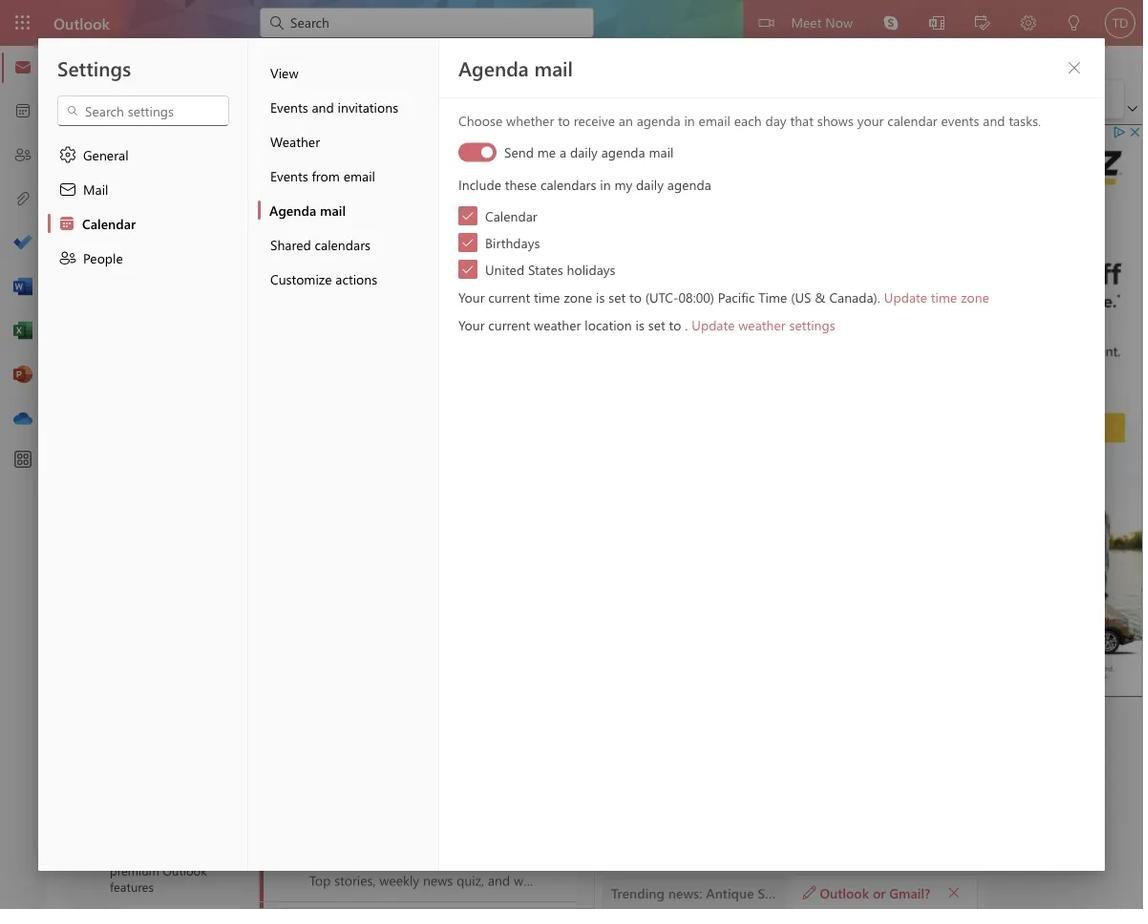 Task type: locate. For each thing, give the bounding box(es) containing it.
1 vertical spatial current
[[488, 316, 530, 333]]

 button right 
[[79, 166, 112, 202]]

 right 
[[89, 176, 104, 192]]

0 horizontal spatial weather
[[534, 316, 581, 333]]

outlook down canada).
[[843, 310, 896, 329]]

it right 'as'
[[847, 329, 855, 347]]

1  from the top
[[461, 209, 475, 223]]

way
[[833, 347, 859, 366]]

0 vertical spatial email
[[699, 112, 731, 129]]

0 horizontal spatial 
[[948, 886, 961, 899]]

1 vertical spatial agenda mail
[[269, 201, 346, 219]]

news: down the bing
[[365, 276, 397, 293]]

1 vertical spatial 
[[461, 236, 475, 249]]

1 horizontal spatial zone
[[961, 288, 990, 306]]

0 vertical spatial temu
[[309, 179, 342, 197]]

news: left should
[[367, 508, 401, 525]]

 button
[[465, 84, 503, 115]]

1 vertical spatial in
[[600, 175, 611, 193]]

update up connected
[[884, 288, 927, 306]]

application containing settings
[[0, 0, 1143, 909]]

easier.
[[862, 347, 906, 366]]

to up 'which'
[[630, 288, 642, 306]]

events for events and invitations
[[270, 98, 308, 116]]

your
[[458, 288, 485, 306], [458, 316, 485, 333]]

to left "."
[[669, 316, 681, 333]]

outlook right  on the right of the page
[[820, 884, 869, 901]]

mail
[[534, 54, 573, 81], [649, 143, 674, 160], [320, 201, 346, 219]]

mail down  button
[[649, 143, 674, 160]]

trending for trending news: putin powerless to complain about china… and more
[[309, 698, 361, 715]]

is down hey
[[636, 316, 645, 333]]

weather down time
[[739, 316, 786, 333]]

powerless
[[435, 698, 493, 715]]

agenda mail up shared calendars
[[269, 201, 346, 219]]

calendar up birthdays on the top left
[[485, 207, 537, 224]]


[[58, 248, 77, 267]]

agenda inside tab panel
[[458, 54, 529, 81]]

1 vertical spatial tree
[[70, 204, 245, 816]]

is left hey
[[596, 288, 605, 306]]

machine
[[538, 276, 589, 293]]

 down today
[[461, 236, 475, 249]]

basic text group
[[199, 80, 758, 118]]


[[1067, 60, 1082, 75], [948, 886, 961, 899]]

0 horizontal spatial email
[[343, 167, 375, 184]]

1 vertical spatial set
[[648, 316, 665, 333]]

1 horizontal spatial calendar
[[485, 207, 537, 224]]

your left sep-
[[458, 288, 485, 306]]

daily right my
[[636, 175, 664, 193]]

it right 'so'
[[703, 347, 712, 366]]

your down "singer"
[[458, 316, 485, 333]]

Search settings search field
[[79, 101, 209, 120]]

to down 'location'
[[614, 347, 627, 366]]

agenda right my
[[667, 175, 711, 193]]

format
[[436, 52, 478, 69]]

2 horizontal spatial email
[[765, 310, 802, 329]]

outlook right premium
[[163, 862, 207, 879]]

in left my
[[600, 175, 611, 193]]

agenda mail inside button
[[269, 201, 346, 219]]

agenda mail heading
[[458, 54, 573, 81]]

time down states
[[534, 288, 560, 306]]

1 vertical spatial 
[[948, 886, 961, 899]]

0 vertical spatial agenda mail
[[458, 54, 573, 81]]

temu image
[[269, 182, 299, 213]]

events down view
[[270, 98, 308, 116]]

zone
[[564, 288, 592, 306], [961, 288, 990, 306]]

whether
[[506, 112, 554, 129]]

0 horizontal spatial or
[[873, 884, 886, 901]]

dialog
[[0, 0, 1143, 909]]

 for select all messages option
[[276, 140, 293, 158]]

 for select a conversation checkbox
[[276, 267, 293, 285]]

settings
[[57, 54, 131, 81]]

0 horizontal spatial  button
[[941, 879, 968, 906]]

agenda inside button
[[269, 201, 316, 219]]

agenda mail up '' button
[[458, 54, 573, 81]]

2  from the top
[[277, 267, 293, 283]]

more right china…
[[685, 698, 716, 715]]

1 horizontal spatial or
[[899, 310, 913, 329]]


[[114, 252, 133, 271]]

it left way
[[821, 347, 830, 366]]

email inside button
[[343, 167, 375, 184]]

 button right tags group
[[1059, 53, 1090, 83]]

0 vertical spatial tree
[[70, 120, 224, 166]]

0 vertical spatial current
[[488, 288, 530, 306]]

23
[[523, 277, 535, 292]]

people
[[83, 249, 123, 266]]

email down time
[[765, 310, 802, 329]]

 inside select all messages option
[[277, 140, 293, 156]]

more right woke…
[[707, 852, 739, 870]]

1 vertical spatial  button
[[941, 879, 968, 906]]

2 vertical spatial email
[[765, 310, 802, 329]]

events up 't'
[[270, 167, 308, 184]]

calendar up the people
[[82, 214, 136, 232]]

agenda
[[458, 54, 529, 81], [269, 201, 316, 219]]

0 vertical spatial in
[[684, 112, 695, 129]]

 for the "folders" 'tree item'
[[89, 176, 104, 192]]

1 vertical spatial or
[[873, 884, 886, 901]]

0 vertical spatial your
[[458, 288, 485, 306]]

0 horizontal spatial it
[[703, 347, 712, 366]]

1 horizontal spatial 
[[1067, 60, 1082, 75]]

Message body, press Alt+F10 to exit text field
[[614, 291, 955, 557]]

1 horizontal spatial in
[[684, 112, 695, 129]]

mail up '' button
[[534, 54, 573, 81]]

0 vertical spatial set
[[609, 288, 626, 306]]

2 horizontal spatial mail
[[649, 143, 674, 160]]

powerpoint image
[[13, 366, 32, 385]]

0 vertical spatial 
[[277, 140, 293, 156]]

files image
[[13, 190, 32, 209]]

word image
[[13, 278, 32, 297]]

time up connected
[[931, 288, 957, 306]]

updates
[[309, 430, 360, 448]]

is right 'as'
[[858, 329, 870, 347]]

To text field
[[682, 192, 896, 218]]

news: left putin
[[365, 698, 397, 715]]

&
[[634, 276, 644, 293], [815, 288, 826, 306]]

1 vertical spatial daily
[[636, 175, 664, 193]]

0 vertical spatial or
[[899, 310, 913, 329]]

2 vertical spatial agenda
[[667, 175, 711, 193]]

 left united
[[461, 263, 475, 276]]

message button
[[275, 46, 357, 75]]

agenda down an
[[601, 143, 645, 160]]

tab list
[[95, 46, 656, 75]]

 button right  outlook or gmail?
[[941, 879, 968, 906]]

1 horizontal spatial agenda mail
[[458, 54, 573, 81]]

mail inside button
[[320, 201, 346, 219]]

mail
[[83, 180, 108, 198]]

to left complain
[[496, 698, 509, 715]]

Select all messages checkbox
[[271, 136, 298, 162]]

1  from the top
[[277, 140, 293, 156]]

customize actions button
[[258, 262, 438, 296]]

more right from… at the right of page
[[721, 508, 753, 525]]

1 horizontal spatial calendars
[[541, 175, 596, 193]]

home
[[109, 52, 145, 69]]

include
[[458, 175, 501, 193]]

day
[[765, 112, 787, 129]]

tree
[[70, 120, 224, 166], [70, 204, 245, 816]]

calendars up microsoft
[[315, 235, 371, 253]]

more for trending news: desantis disappears, vivek rises and woke… and more
[[707, 852, 739, 870]]

1  from the top
[[276, 140, 293, 158]]

1 trending from the top
[[309, 276, 361, 293]]

from…
[[651, 508, 691, 525]]

-
[[480, 198, 485, 216]]

desantis
[[404, 852, 457, 870]]

prefer down "pacific"
[[706, 310, 745, 329]]

 button
[[389, 84, 427, 115]]

and left "pacific"
[[693, 276, 715, 293]]

to left the our
[[363, 430, 376, 448]]

1 events from the top
[[270, 98, 308, 116]]

 button for the "folders" 'tree item'
[[79, 166, 112, 202]]

 button down message "button"
[[306, 86, 321, 113]]

1 vertical spatial gmail?
[[890, 884, 931, 901]]


[[981, 90, 1000, 109]]

1 vertical spatial events
[[270, 167, 308, 184]]

0 horizontal spatial update
[[692, 316, 735, 333]]

gmail
[[785, 329, 825, 347]]

trending up select a conversation option
[[309, 852, 363, 870]]

2 horizontal spatial is
[[858, 329, 870, 347]]

 button
[[1010, 84, 1048, 115]]

agenda
[[637, 112, 681, 129], [601, 143, 645, 160], [667, 175, 711, 193]]

microsoft bing
[[309, 256, 395, 274]]

 down shared
[[277, 267, 293, 283]]

tab list containing home
[[95, 46, 656, 75]]

complain
[[512, 698, 569, 715]]

trending news: should supreme court disqualify trump from… and more
[[309, 508, 753, 525]]

events inside button
[[270, 167, 308, 184]]

 button left ""
[[366, 86, 381, 113]]

1 vertical spatial email
[[343, 167, 375, 184]]

1 horizontal spatial email
[[699, 112, 731, 129]]

2 trending from the top
[[309, 508, 363, 525]]

settings heading
[[57, 54, 131, 81]]

 button inside the reading pane main content
[[941, 879, 968, 906]]

3  from the top
[[461, 263, 475, 276]]

2 vertical spatial mail
[[320, 201, 346, 219]]

events for events from email
[[270, 167, 308, 184]]

in
[[684, 112, 695, 129], [600, 175, 611, 193]]

3 trending from the top
[[309, 698, 361, 715]]

0 vertical spatial agenda
[[637, 112, 681, 129]]

 inside the reading pane main content
[[948, 886, 961, 899]]

2  from the top
[[461, 236, 475, 249]]

Select a conversation checkbox
[[264, 903, 309, 909]]

daily right a
[[570, 143, 598, 160]]

 down message "button"
[[308, 94, 319, 105]]

0 vertical spatial  button
[[1059, 53, 1090, 83]]

outlook inside banner
[[53, 12, 110, 33]]

1 horizontal spatial gmail?
[[890, 884, 931, 901]]

1 horizontal spatial agenda
[[458, 54, 529, 81]]

 left -
[[461, 209, 475, 223]]

 down shared
[[276, 267, 293, 285]]

events
[[941, 112, 979, 129]]

more for trending news: should supreme court disqualify trump from… and more
[[721, 508, 753, 525]]

& right (us
[[815, 288, 826, 306]]

1 horizontal spatial set
[[648, 316, 665, 333]]

set down mike, on the top right
[[648, 316, 665, 333]]

1 temu from the top
[[309, 179, 342, 197]]

.
[[685, 316, 688, 333]]

0 vertical spatial calendars
[[541, 175, 596, 193]]

1 vertical spatial agenda
[[601, 143, 645, 160]]

outlook up ''
[[53, 12, 110, 33]]

your current time zone is set to (utc-08:00) pacific time (us & canada). update time zone your current weather location is set to . update weather settings
[[458, 288, 990, 333]]

 left ""
[[368, 94, 379, 105]]

 for basic text group
[[308, 94, 319, 105]]

document
[[0, 0, 1143, 909]]

 inside select a conversation checkbox
[[276, 267, 293, 285]]

1 horizontal spatial  button
[[1059, 53, 1090, 83]]

 button inside the "folders" 'tree item'
[[79, 166, 112, 202]]

which
[[614, 310, 656, 329]]

mail down "from"
[[320, 201, 346, 219]]

 inside agenda mail tab panel
[[1067, 60, 1082, 75]]


[[58, 145, 77, 164]]

1 horizontal spatial &
[[815, 288, 826, 306]]

update weather settings button
[[692, 316, 836, 333]]

0 horizontal spatial  button
[[79, 166, 112, 202]]

calendar
[[888, 112, 938, 129]]

outlook
[[53, 12, 110, 33], [843, 310, 896, 329], [163, 862, 207, 879], [820, 884, 869, 901]]

1 horizontal spatial update
[[884, 288, 927, 306]]

update right "."
[[692, 316, 735, 333]]

0 horizontal spatial daily
[[570, 143, 598, 160]]

and right woke…
[[681, 852, 704, 870]]

tree containing 
[[70, 204, 245, 816]]

and up inbox
[[312, 98, 334, 116]]

pacific
[[718, 288, 755, 306]]

agenda mail button
[[258, 193, 438, 227]]

0 vertical spatial daily
[[570, 143, 598, 160]]

today
[[441, 198, 476, 216]]

 left inbox
[[276, 140, 293, 158]]

use
[[458, 430, 479, 448]]

 for the '' "button" within agenda mail tab panel
[[1067, 60, 1082, 75]]

 inside the "folders" 'tree item'
[[89, 176, 104, 192]]

calendars
[[541, 175, 596, 193], [315, 235, 371, 253]]

agenda down ''
[[637, 112, 681, 129]]

more apps image
[[13, 451, 32, 470]]

calendars up low
[[541, 175, 596, 193]]

agenda up shared
[[269, 201, 316, 219]]


[[461, 209, 475, 223], [461, 236, 475, 249], [461, 263, 475, 276]]

more right 08:00)
[[719, 276, 750, 293]]

0 horizontal spatial time
[[534, 288, 560, 306]]

email inside agenda mail element
[[699, 112, 731, 129]]

canada).
[[829, 288, 881, 306]]

4 trending from the top
[[309, 852, 363, 870]]

events
[[270, 98, 308, 116], [270, 167, 308, 184]]

set up 'which'
[[609, 288, 626, 306]]

2 vertical spatial 
[[461, 263, 475, 276]]

or inside hey mike, which do you prefer to email with? outlook or gmail? i personally prefer gmail as it is connected to chrome so it makes for using it way easier.
[[899, 310, 913, 329]]

or
[[899, 310, 913, 329], [873, 884, 886, 901]]

1 time from the left
[[534, 288, 560, 306]]

news: for putin
[[365, 698, 397, 715]]

news: for desantis
[[367, 852, 401, 870]]

1 vertical spatial temu
[[309, 198, 342, 216]]

0 vertical spatial 
[[461, 209, 475, 223]]

in right  button
[[684, 112, 695, 129]]

onedrive image
[[13, 410, 32, 429]]

trending news: putin powerless to complain about china… and more
[[309, 698, 716, 715]]

my
[[615, 175, 633, 193]]

connected
[[873, 329, 943, 347]]

format text button
[[422, 46, 518, 75]]

0 vertical spatial gmail?
[[614, 329, 661, 347]]

email left each
[[699, 112, 731, 129]]

temu down inbox
[[309, 179, 342, 197]]

0 horizontal spatial calendar
[[82, 214, 136, 232]]

time
[[534, 288, 560, 306], [931, 288, 957, 306]]

application
[[0, 0, 1143, 909]]

message list section
[[260, 122, 753, 909]]

14-
[[482, 277, 499, 292]]

a
[[560, 143, 567, 160]]

or right  on the right of the page
[[873, 884, 886, 901]]

what…
[[648, 276, 689, 293]]

1 horizontal spatial  button
[[306, 86, 321, 113]]

an
[[619, 112, 633, 129]]

temu for temu
[[309, 179, 342, 197]]

temu down "from"
[[309, 198, 342, 216]]

tasks.
[[1009, 112, 1041, 129]]

0 vertical spatial 
[[276, 140, 293, 158]]

& left (utc-
[[634, 276, 644, 293]]

& inside your current time zone is set to (utc-08:00) pacific time (us & canada). update time zone your current weather location is set to . update weather settings
[[815, 288, 826, 306]]

0 vertical spatial events
[[270, 98, 308, 116]]

current
[[488, 288, 530, 306], [488, 316, 530, 333]]

 button
[[152, 84, 190, 115]]

1 horizontal spatial time
[[931, 288, 957, 306]]

gmail?
[[614, 329, 661, 347], [890, 884, 931, 901]]

2 temu from the top
[[309, 198, 342, 216]]

and
[[312, 98, 334, 116], [983, 112, 1005, 129], [693, 276, 715, 293], [695, 508, 718, 525], [659, 698, 682, 715], [605, 852, 628, 870], [681, 852, 704, 870]]

0 horizontal spatial gmail?
[[614, 329, 661, 347]]

0 horizontal spatial calendars
[[315, 235, 371, 253]]

and down ""
[[983, 112, 1005, 129]]

 button
[[306, 86, 321, 113], [366, 86, 381, 113], [79, 166, 112, 202]]

1 horizontal spatial weather
[[739, 316, 786, 333]]

document containing settings
[[0, 0, 1143, 909]]

trending down microsoft
[[309, 276, 361, 293]]

create new folder tree item
[[140, 788, 245, 805]]

weather
[[534, 316, 581, 333], [739, 316, 786, 333]]

 inside select a conversation checkbox
[[277, 267, 293, 283]]

hey
[[614, 291, 640, 310]]

customize
[[270, 270, 332, 288]]

email right "from"
[[343, 167, 375, 184]]

1 horizontal spatial is
[[636, 316, 645, 333]]

 left inbox
[[277, 140, 293, 156]]

vivek
[[535, 852, 567, 870]]

0 horizontal spatial set
[[609, 288, 626, 306]]

or down update time zone button
[[899, 310, 913, 329]]

 inside select all messages option
[[276, 140, 293, 158]]


[[114, 214, 133, 233]]

0 horizontal spatial &
[[634, 276, 644, 293]]

1 vertical spatial 
[[277, 267, 293, 283]]

0 vertical spatial 
[[1067, 60, 1082, 75]]

clipboard group
[[58, 80, 190, 118]]

2 tree from the top
[[70, 204, 245, 816]]

1 vertical spatial your
[[458, 316, 485, 333]]

1 horizontal spatial 
[[308, 94, 319, 105]]

calendars inside button
[[315, 235, 371, 253]]

1 vertical spatial agenda
[[269, 201, 316, 219]]

left-rail-appbar navigation
[[4, 46, 42, 441]]

1 vertical spatial update
[[692, 316, 735, 333]]

2  from the top
[[276, 267, 293, 285]]

0 horizontal spatial zone
[[564, 288, 592, 306]]

weather down the machine
[[534, 316, 581, 333]]

trending left putin
[[309, 698, 361, 715]]

0 vertical spatial agenda
[[458, 54, 529, 81]]

0 horizontal spatial mail
[[320, 201, 346, 219]]

message list list box
[[260, 170, 753, 909]]

mike,
[[643, 291, 678, 310]]

0 horizontal spatial agenda mail
[[269, 201, 346, 219]]

1 vertical spatial calendars
[[315, 235, 371, 253]]

new
[[182, 788, 206, 805]]

values
[[592, 276, 630, 293]]

1 vertical spatial 
[[276, 267, 293, 285]]

agenda up 
[[458, 54, 529, 81]]

0 horizontal spatial 
[[89, 176, 104, 192]]

trending down updates
[[309, 508, 363, 525]]

0 horizontal spatial agenda
[[269, 201, 316, 219]]

14-sep-23
[[482, 277, 535, 292]]

2 horizontal spatial 
[[368, 94, 379, 105]]

1 horizontal spatial mail
[[534, 54, 573, 81]]

news: for antique
[[365, 276, 397, 293]]

from
[[312, 167, 340, 184]]

news: left desantis
[[367, 852, 401, 870]]

2 events from the top
[[270, 167, 308, 184]]

2 your from the top
[[458, 316, 485, 333]]

news: for should
[[367, 508, 401, 525]]

email inside hey mike, which do you prefer to email with? outlook or gmail? i personally prefer gmail as it is connected to chrome so it makes for using it way easier.
[[765, 310, 802, 329]]

events inside button
[[270, 98, 308, 116]]



Task type: vqa. For each thing, say whether or not it's contained in the screenshot.
trump
yes



Task type: describe. For each thing, give the bounding box(es) containing it.
choose whether to receive an agenda in email each day that shows your calendar events and tasks.
[[458, 112, 1041, 129]]

 button inside agenda mail tab panel
[[1059, 53, 1090, 83]]

agenda mail element
[[458, 112, 1086, 333]]

is inside hey mike, which do you prefer to email with? outlook or gmail? i personally prefer gmail as it is connected to chrome so it makes for using it way easier.
[[858, 329, 870, 347]]

people image
[[13, 146, 32, 165]]

legendary monsters quiz
[[309, 353, 458, 371]]

so
[[685, 347, 700, 366]]

calendars inside agenda mail element
[[541, 175, 596, 193]]

temu for temu clearance only today - insanely low prices
[[309, 198, 342, 216]]

shared calendars
[[270, 235, 371, 253]]

include these calendars in my daily agenda
[[458, 175, 711, 193]]

trending for trending news: should supreme court disqualify trump from… and more
[[309, 508, 363, 525]]

weather
[[270, 132, 320, 150]]

outlook link
[[53, 0, 110, 46]]

gmail? inside hey mike, which do you prefer to email with? outlook or gmail? i personally prefer gmail as it is connected to chrome so it makes for using it way easier.
[[614, 329, 661, 347]]

trump
[[608, 508, 647, 525]]

settings tab list
[[38, 38, 248, 871]]


[[759, 15, 774, 31]]

events and invitations
[[270, 98, 398, 116]]

and right china…
[[659, 698, 682, 715]]

& inside message list list box
[[634, 276, 644, 293]]

2 horizontal spatial  button
[[366, 86, 381, 113]]

legendary
[[309, 353, 372, 371]]

 for calendar
[[461, 209, 475, 223]]

send me a daily agenda mail
[[504, 143, 674, 160]]

events from email button
[[258, 159, 438, 193]]

text
[[481, 52, 504, 69]]


[[1019, 90, 1038, 109]]

(us
[[791, 288, 811, 306]]

actions
[[336, 270, 377, 288]]

rises
[[571, 852, 602, 870]]

1 horizontal spatial it
[[821, 347, 830, 366]]

0 horizontal spatial in
[[600, 175, 611, 193]]

united states holidays
[[485, 260, 616, 278]]

 create new folder
[[114, 252, 245, 805]]

Select a conversation checkbox
[[264, 248, 309, 289]]

location
[[585, 316, 632, 333]]


[[398, 90, 417, 109]]

include group
[[822, 80, 963, 118]]

as
[[828, 329, 844, 347]]

your
[[857, 112, 884, 129]]

prefer down time
[[743, 329, 782, 347]]

folder
[[210, 788, 245, 805]]

dialog containing settings
[[0, 0, 1143, 909]]

more for trending news: putin powerless to complain about china… and more
[[685, 698, 716, 715]]

shared calendars button
[[258, 227, 438, 262]]

sewing
[[492, 276, 535, 293]]

 for united states holidays
[[461, 263, 475, 276]]

folders
[[116, 174, 166, 194]]

now
[[825, 13, 853, 31]]

excel image
[[13, 322, 32, 341]]

reading pane main content
[[595, 119, 986, 909]]

folders tree item
[[70, 166, 224, 204]]

 for select a conversation checkbox
[[277, 267, 293, 283]]

inbox
[[309, 137, 349, 157]]

to down time
[[748, 310, 762, 329]]

0 vertical spatial mail
[[534, 54, 573, 81]]

 button
[[503, 84, 542, 115]]

you
[[680, 310, 703, 329]]

agenda mail tab panel
[[439, 38, 1105, 871]]

monsters
[[375, 353, 430, 371]]

and right from… at the right of page
[[695, 508, 718, 525]]

outlook banner
[[0, 0, 1143, 46]]

disappears,
[[461, 852, 531, 870]]

personally
[[671, 329, 740, 347]]

of
[[442, 430, 455, 448]]

1 zone from the left
[[564, 288, 592, 306]]

antique
[[401, 276, 447, 293]]

1 vertical spatial mail
[[649, 143, 674, 160]]

 for the '' "button" inside the the reading pane main content
[[948, 886, 961, 899]]

calendar image
[[13, 102, 32, 121]]


[[803, 886, 816, 899]]

court
[[508, 508, 542, 525]]

0 vertical spatial update
[[884, 288, 927, 306]]

our
[[380, 430, 400, 448]]

2 time from the left
[[931, 288, 957, 306]]

email for shows
[[699, 112, 731, 129]]

0 horizontal spatial is
[[596, 288, 605, 306]]


[[437, 90, 456, 109]]

1 horizontal spatial daily
[[636, 175, 664, 193]]

for
[[762, 347, 780, 366]]

about
[[572, 698, 609, 715]]

me
[[538, 143, 556, 160]]

outlook inside hey mike, which do you prefer to email with? outlook or gmail? i personally prefer gmail as it is connected to chrome so it makes for using it way easier.
[[843, 310, 896, 329]]

calendar inside agenda mail element
[[485, 207, 537, 224]]

microsoft
[[309, 256, 365, 274]]

 for select all messages option
[[277, 140, 293, 156]]

tags group
[[971, 80, 1048, 118]]

terms
[[404, 430, 439, 448]]

supreme
[[450, 508, 504, 525]]

premium outlook features
[[110, 862, 207, 895]]

agenda mail inside tab panel
[[458, 54, 573, 81]]

customize actions
[[270, 270, 377, 288]]

2 current from the top
[[488, 316, 530, 333]]

1 weather from the left
[[534, 316, 581, 333]]

premium
[[110, 862, 159, 879]]

 button
[[971, 84, 1010, 115]]

calendar inside "settings" tab list
[[82, 214, 136, 232]]

singer
[[451, 276, 489, 293]]

home button
[[95, 46, 160, 75]]

mail image
[[13, 58, 32, 77]]

weather button
[[258, 124, 438, 159]]


[[58, 180, 77, 199]]

and inside button
[[312, 98, 334, 116]]

with?
[[805, 310, 840, 329]]

2 zone from the left
[[961, 288, 990, 306]]

1 current from the top
[[488, 288, 530, 306]]

china…
[[612, 698, 656, 715]]

that
[[790, 112, 814, 129]]

putin
[[401, 698, 431, 715]]

using
[[783, 347, 818, 366]]

help
[[233, 52, 260, 69]]

events from email
[[270, 167, 375, 184]]

to left receive
[[558, 112, 570, 129]]

 button for basic text group
[[306, 86, 321, 113]]

outlook inside premium outlook features
[[163, 862, 207, 879]]

1 tree from the top
[[70, 120, 224, 166]]

these
[[505, 175, 537, 193]]


[[66, 104, 79, 117]]

clearance
[[346, 198, 405, 216]]

 filter
[[512, 140, 567, 160]]


[[512, 140, 532, 160]]

meet
[[791, 13, 822, 31]]

and inside agenda mail element
[[983, 112, 1005, 129]]

to do image
[[13, 234, 32, 253]]

help button
[[218, 46, 275, 75]]


[[161, 90, 181, 109]]

email for gmail?
[[765, 310, 802, 329]]

 button
[[56, 47, 95, 79]]

08:00)
[[679, 288, 714, 306]]

 for birthdays
[[461, 236, 475, 249]]

2 weather from the left
[[739, 316, 786, 333]]

2 horizontal spatial it
[[847, 329, 855, 347]]


[[475, 90, 494, 109]]

and right rises
[[605, 852, 628, 870]]

update time zone button
[[884, 288, 990, 306]]

 outlook or gmail?
[[803, 884, 931, 901]]

only
[[409, 198, 437, 216]]

1 your from the top
[[458, 288, 485, 306]]

send
[[504, 143, 534, 160]]

temu clearance only today - insanely low prices
[[309, 198, 606, 216]]

trending for trending news: desantis disappears, vivek rises and woke… and more
[[309, 852, 363, 870]]

trending for trending news: antique singer sewing machine values & what… and more
[[309, 276, 361, 293]]



